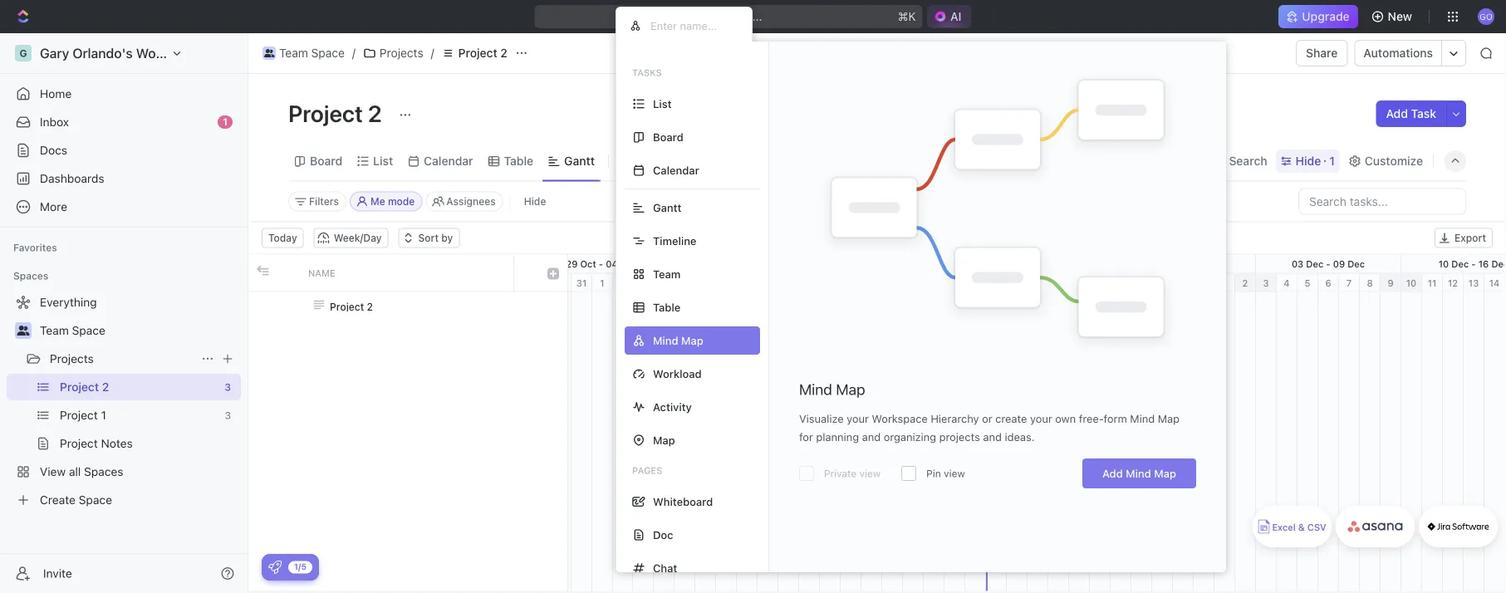 Task type: vqa. For each thing, say whether or not it's contained in the screenshot.
first the 12 ELEMENT from right
yes



Task type: locate. For each thing, give the bounding box(es) containing it.
1 horizontal spatial 13 element
[[1464, 274, 1485, 292]]

share button
[[1297, 40, 1348, 66]]

gantt right table link
[[564, 154, 595, 168]]

view right the private
[[860, 468, 881, 480]]

5 - from the left
[[1327, 258, 1331, 269]]

1 horizontal spatial hide
[[1296, 154, 1322, 168]]

mind up visualize on the right
[[800, 381, 833, 399]]

0 horizontal spatial 4
[[661, 278, 667, 288]]

1 horizontal spatial 14 element
[[1485, 274, 1506, 292]]

9 right 8 element
[[765, 278, 771, 288]]

- left 02
[[1181, 258, 1186, 269]]

map inside visualize your workspace hierarchy or create your own free-form mind map for planning and organizing projects and ideas.
[[1158, 413, 1180, 425]]

0 horizontal spatial 9
[[765, 278, 771, 288]]

view for private view
[[860, 468, 881, 480]]

0 vertical spatial mind
[[800, 381, 833, 399]]

customize
[[1365, 154, 1424, 168]]

2
[[501, 46, 508, 60], [368, 99, 382, 127], [620, 278, 626, 288], [1243, 278, 1249, 288], [367, 301, 373, 313]]

dec right 16
[[1492, 258, 1507, 269]]

- inside 29 oct - 04 nov element
[[599, 258, 603, 269]]

view right pin
[[944, 468, 966, 480]]

mind right the form
[[1131, 413, 1155, 425]]

5 nov from the left
[[1056, 258, 1074, 269]]

2 nov from the left
[[726, 258, 744, 269]]

26 right 25 element
[[1115, 278, 1127, 288]]

dec for 03 dec - 09 dec
[[1348, 258, 1366, 269]]

1 and from the left
[[862, 431, 881, 444]]

12 nov - 18 nov element
[[820, 255, 966, 273]]

23 element
[[1049, 274, 1070, 292]]

- left 09 in the top right of the page
[[1327, 258, 1331, 269]]

chat
[[653, 562, 678, 575]]

3 dec from the left
[[1348, 258, 1366, 269]]

table down 5 element
[[653, 301, 681, 314]]

11 element left 12
[[1423, 274, 1444, 292]]

25 element
[[1090, 274, 1111, 292]]

favorites button
[[7, 238, 64, 258]]

excel & csv
[[1273, 522, 1327, 533]]

2 13 element from the left
[[1464, 274, 1485, 292]]

mind down the form
[[1126, 468, 1152, 480]]

dec up 12
[[1452, 258, 1470, 269]]

19 for 19 nov - 25 nov
[[1002, 258, 1013, 269]]

25 up 22 element
[[1042, 258, 1054, 269]]

dec
[[1203, 258, 1220, 269], [1307, 258, 1324, 269], [1348, 258, 1366, 269], [1452, 258, 1470, 269], [1492, 258, 1507, 269]]

0 horizontal spatial projects link
[[50, 346, 194, 372]]

0 horizontal spatial team space link
[[40, 317, 238, 344]]

1 horizontal spatial your
[[1031, 413, 1053, 425]]

hide for hide 1
[[1296, 154, 1322, 168]]

1 horizontal spatial 10
[[1439, 258, 1450, 269]]

projects inside tree
[[50, 352, 94, 366]]

project
[[459, 46, 498, 60], [288, 99, 363, 127], [330, 301, 364, 313]]

dec right 03
[[1307, 258, 1324, 269]]

- inside 26 nov - 02 dec element
[[1181, 258, 1186, 269]]

workload
[[653, 368, 702, 380]]

0 horizontal spatial 12 element
[[820, 274, 841, 292]]

your left own
[[1031, 413, 1053, 425]]

team space link
[[258, 43, 349, 63], [40, 317, 238, 344]]

projects link
[[359, 43, 428, 63], [50, 346, 194, 372]]

project 2
[[459, 46, 508, 60], [288, 99, 387, 127], [330, 301, 373, 313]]

- up 8 element
[[746, 258, 751, 269]]

projects
[[380, 46, 424, 60], [50, 352, 94, 366]]

form
[[1104, 413, 1128, 425]]

0 vertical spatial team space link
[[258, 43, 349, 63]]

1 vertical spatial project
[[288, 99, 363, 127]]

new button
[[1365, 3, 1423, 30]]

8
[[1368, 278, 1374, 288]]

dashboards
[[40, 172, 104, 185]]

30 element
[[551, 274, 572, 292], [1194, 274, 1215, 292]]

gantt up timeline
[[653, 202, 682, 214]]

22
[[1032, 278, 1044, 288]]

hide button
[[517, 192, 553, 212]]

hide down table link
[[524, 196, 546, 207]]

3 left 5
[[1264, 278, 1270, 288]]

0 horizontal spatial 25
[[1042, 258, 1054, 269]]

1 horizontal spatial add
[[1387, 107, 1409, 121]]

0 vertical spatial gantt
[[564, 154, 595, 168]]

0 vertical spatial 25
[[1042, 258, 1054, 269]]

25
[[1042, 258, 1054, 269], [1095, 278, 1106, 288]]

0 vertical spatial projects
[[380, 46, 424, 60]]

organizing
[[884, 431, 937, 444]]

17 element
[[924, 274, 945, 292]]

9 right the 8
[[1388, 278, 1394, 288]]

your up planning
[[847, 413, 869, 425]]

1 30 element from the left
[[551, 274, 572, 292]]

docs link
[[7, 137, 241, 164]]

map
[[836, 381, 866, 399], [1158, 413, 1180, 425], [653, 434, 676, 447], [1155, 468, 1177, 480]]

4 left 5
[[1284, 278, 1290, 288]]

hide inside hide button
[[524, 196, 546, 207]]

2 vertical spatial team
[[40, 324, 69, 337]]

16 element
[[903, 274, 924, 292]]

excel
[[1273, 522, 1296, 533]]

0 horizontal spatial hide
[[524, 196, 546, 207]]

1 vertical spatial projects link
[[50, 346, 194, 372]]

 image
[[548, 268, 559, 280]]

11
[[753, 258, 762, 269], [1428, 278, 1437, 288]]

and down 'workspace'
[[862, 431, 881, 444]]

10 element right 8 element
[[779, 274, 800, 292]]

project 2 - 0.00% row
[[249, 292, 568, 321]]

1 vertical spatial team space link
[[40, 317, 238, 344]]

13
[[1469, 278, 1480, 288]]

0 horizontal spatial team
[[40, 324, 69, 337]]

1 vertical spatial 11
[[1428, 278, 1437, 288]]

1 horizontal spatial team space
[[279, 46, 345, 60]]

team down timeline
[[653, 268, 681, 281]]

19 nov - 25 nov element
[[966, 255, 1111, 273]]

name row
[[249, 255, 568, 292]]

0 vertical spatial 11
[[753, 258, 762, 269]]

1 horizontal spatial 19
[[1002, 258, 1013, 269]]

1 view from the left
[[860, 468, 881, 480]]

30
[[555, 278, 567, 288]]

11 element
[[800, 274, 820, 292], [1423, 274, 1444, 292]]

team space
[[279, 46, 345, 60], [40, 324, 105, 337]]

space inside tree
[[72, 324, 105, 337]]

1 horizontal spatial 9
[[1388, 278, 1394, 288]]

1 horizontal spatial 11 element
[[1423, 274, 1444, 292]]

0 horizontal spatial 10
[[1407, 278, 1417, 288]]

12 element left 15 element
[[820, 274, 841, 292]]

1 vertical spatial team space
[[40, 324, 105, 337]]

board left list link
[[310, 154, 343, 168]]

project 2 inside cell
[[330, 301, 373, 313]]

0 vertical spatial 19
[[1002, 258, 1013, 269]]

1 horizontal spatial and
[[984, 431, 1002, 444]]

03 dec - 09 dec element
[[1257, 255, 1402, 273]]

hierarchy
[[931, 413, 980, 425]]

0 horizontal spatial /
[[352, 46, 356, 60]]

1 vertical spatial 10
[[1407, 278, 1417, 288]]

17
[[929, 278, 939, 288]]

0 vertical spatial team space
[[279, 46, 345, 60]]

1 horizontal spatial 25
[[1095, 278, 1106, 288]]

0 horizontal spatial 3
[[640, 278, 646, 288]]

calendar up assignees button
[[424, 154, 473, 168]]

your
[[847, 413, 869, 425], [1031, 413, 1053, 425]]

list down tasks
[[653, 98, 672, 110]]

2 14 element from the left
[[1485, 274, 1506, 292]]

1 - from the left
[[599, 258, 603, 269]]

activity
[[653, 401, 692, 413]]

1 horizontal spatial 12 element
[[1444, 274, 1464, 292]]

list right board "link"
[[373, 154, 393, 168]]

- for 16
[[1472, 258, 1477, 269]]

6 element
[[696, 274, 716, 292]]

20
[[991, 278, 1002, 288]]

2 view from the left
[[944, 468, 966, 480]]

- inside '10 dec - 16 dec' element
[[1472, 258, 1477, 269]]

1 horizontal spatial calendar
[[653, 164, 700, 177]]

create
[[996, 413, 1028, 425]]

05 nov - 11 nov element
[[675, 255, 820, 273]]

1 horizontal spatial 10 element
[[1402, 274, 1423, 292]]

0 vertical spatial add
[[1387, 107, 1409, 121]]

10 element
[[779, 274, 800, 292], [1402, 274, 1423, 292]]

19 up 21
[[1002, 258, 1013, 269]]

26 element
[[1111, 274, 1132, 292]]

1 vertical spatial projects
[[50, 352, 94, 366]]

team space right user group image
[[40, 324, 105, 337]]

add left task
[[1387, 107, 1409, 121]]

14
[[1490, 278, 1500, 288]]

0 horizontal spatial 30 element
[[551, 274, 572, 292]]

0 horizontal spatial projects
[[50, 352, 94, 366]]

23
[[1053, 278, 1065, 288]]

2 vertical spatial project 2
[[330, 301, 373, 313]]

11 left 12
[[1428, 278, 1437, 288]]

1 dec from the left
[[1203, 258, 1220, 269]]

26
[[1147, 258, 1159, 269], [1115, 278, 1127, 288]]

tree containing team space
[[7, 289, 241, 514]]

1 / from the left
[[352, 46, 356, 60]]

2 horizontal spatial team
[[653, 268, 681, 281]]

name column header
[[298, 255, 514, 291]]

1 vertical spatial mind
[[1131, 413, 1155, 425]]

nov
[[621, 258, 638, 269], [726, 258, 744, 269], [765, 258, 782, 269], [1015, 258, 1033, 269], [1056, 258, 1074, 269], [1161, 258, 1179, 269]]

2 9 from the left
[[1388, 278, 1394, 288]]

12
[[1449, 278, 1459, 288]]

- left 04
[[599, 258, 603, 269]]

invite
[[43, 567, 72, 581]]

2 11 element from the left
[[1423, 274, 1444, 292]]

add down the form
[[1103, 468, 1123, 480]]

1 vertical spatial board
[[310, 154, 343, 168]]

26 nov - 02 dec
[[1147, 258, 1220, 269]]

0 horizontal spatial team space
[[40, 324, 105, 337]]

0 horizontal spatial add
[[1103, 468, 1123, 480]]

1 horizontal spatial 3
[[1264, 278, 1270, 288]]

add
[[1387, 107, 1409, 121], [1103, 468, 1123, 480]]

⌘k
[[899, 10, 917, 23]]

visualize
[[800, 413, 844, 425]]

dec for 10 dec - 16 dec
[[1492, 258, 1507, 269]]

3 nov from the left
[[765, 258, 782, 269]]

gantt link
[[561, 150, 595, 173]]

board inside "link"
[[310, 154, 343, 168]]

dec right 02
[[1203, 258, 1220, 269]]

- left 16
[[1472, 258, 1477, 269]]

onboarding checklist button element
[[268, 561, 282, 574]]

calendar up timeline
[[653, 164, 700, 177]]

tree
[[7, 289, 241, 514]]

planning
[[817, 431, 859, 444]]

0 vertical spatial team
[[279, 46, 308, 60]]

board
[[653, 131, 684, 143], [310, 154, 343, 168]]

add inside button
[[1387, 107, 1409, 121]]

0 horizontal spatial and
[[862, 431, 881, 444]]

team right user group image
[[40, 324, 69, 337]]

1 horizontal spatial view
[[944, 468, 966, 480]]

2 vertical spatial project
[[330, 301, 364, 313]]

14 element down "12 nov - 18 nov" element
[[862, 274, 883, 292]]

0 horizontal spatial calendar
[[424, 154, 473, 168]]

 image
[[257, 265, 269, 276]]

10 element left 12
[[1402, 274, 1423, 292]]

1 10 element from the left
[[779, 274, 800, 292]]

1 horizontal spatial projects link
[[359, 43, 428, 63]]

0 horizontal spatial 10 element
[[779, 274, 800, 292]]

add task
[[1387, 107, 1437, 121]]

and down or
[[984, 431, 1002, 444]]

1 horizontal spatial 26
[[1147, 258, 1159, 269]]

13 element down the 10 dec - 16 dec
[[1464, 274, 1485, 292]]

2 inside cell
[[367, 301, 373, 313]]

12 element down '10 dec - 16 dec' element
[[1444, 274, 1464, 292]]

10 dec - 16 dec element
[[1402, 255, 1507, 273]]

timeline
[[653, 235, 697, 247]]

12 element
[[820, 274, 841, 292], [1444, 274, 1464, 292]]

1 vertical spatial 25
[[1095, 278, 1106, 288]]

14 element right 13
[[1485, 274, 1506, 292]]

4 - from the left
[[1181, 258, 1186, 269]]

sidebar navigation
[[0, 33, 249, 593]]

25 inside 25 element
[[1095, 278, 1106, 288]]

team space right user group icon at the left top of the page
[[279, 46, 345, 60]]

18 element
[[945, 274, 966, 292]]

0 horizontal spatial 11 element
[[800, 274, 820, 292]]

user group image
[[17, 326, 30, 336]]

1 horizontal spatial team space link
[[258, 43, 349, 63]]

projects link inside sidebar navigation
[[50, 346, 194, 372]]

dec right 09 in the top right of the page
[[1348, 258, 1366, 269]]

25 right 24 element
[[1095, 278, 1106, 288]]

11 element right 8 element
[[800, 274, 820, 292]]

0 vertical spatial space
[[311, 46, 345, 60]]

hide
[[1296, 154, 1322, 168], [524, 196, 546, 207]]

0 horizontal spatial 14 element
[[862, 274, 883, 292]]

0 horizontal spatial your
[[847, 413, 869, 425]]

15 element
[[883, 274, 903, 292]]

0 horizontal spatial board
[[310, 154, 343, 168]]

- up 22
[[1035, 258, 1040, 269]]

13 element
[[841, 274, 862, 292], [1464, 274, 1485, 292]]

automations button
[[1356, 41, 1442, 66]]

4 column header from the left
[[539, 255, 568, 291]]

board link
[[307, 150, 343, 173]]

13 element left 15 element
[[841, 274, 862, 292]]

1 horizontal spatial 4
[[1284, 278, 1290, 288]]

10 up 12
[[1439, 258, 1450, 269]]

1 vertical spatial list
[[373, 154, 393, 168]]

11 up 8 element
[[753, 258, 762, 269]]

10 left 12
[[1407, 278, 1417, 288]]

2 - from the left
[[746, 258, 751, 269]]

1 horizontal spatial 30 element
[[1194, 274, 1215, 292]]

3 - from the left
[[1035, 258, 1040, 269]]

2 / from the left
[[431, 46, 434, 60]]

hide for hide
[[524, 196, 546, 207]]

table link
[[501, 150, 534, 173]]

0 horizontal spatial 13 element
[[841, 274, 862, 292]]

- inside 19 nov - 25 nov element
[[1035, 258, 1040, 269]]

2 your from the left
[[1031, 413, 1053, 425]]

search
[[1230, 154, 1268, 168]]

19 right 18 element
[[971, 278, 981, 288]]

 image inside column header
[[257, 265, 269, 276]]

export
[[1455, 232, 1487, 244]]

26 up "28" on the right of page
[[1147, 258, 1159, 269]]

team right user group icon at the left top of the page
[[279, 46, 308, 60]]

1 horizontal spatial board
[[653, 131, 684, 143]]

1 horizontal spatial 11
[[1428, 278, 1437, 288]]

0 vertical spatial project
[[459, 46, 498, 60]]

space
[[311, 46, 345, 60], [72, 324, 105, 337]]

team
[[279, 46, 308, 60], [653, 268, 681, 281], [40, 324, 69, 337]]

5 dec from the left
[[1492, 258, 1507, 269]]

0 horizontal spatial 26
[[1115, 278, 1127, 288]]

1 horizontal spatial /
[[431, 46, 434, 60]]

9
[[765, 278, 771, 288], [1388, 278, 1394, 288]]

2 10 element from the left
[[1402, 274, 1423, 292]]

space right user group image
[[72, 324, 105, 337]]

1 horizontal spatial list
[[653, 98, 672, 110]]

1 12 element from the left
[[820, 274, 841, 292]]

0 horizontal spatial 19
[[971, 278, 981, 288]]

1 horizontal spatial table
[[653, 301, 681, 314]]

1 vertical spatial space
[[72, 324, 105, 337]]

14 element
[[862, 274, 883, 292], [1485, 274, 1506, 292]]

1 nov from the left
[[621, 258, 638, 269]]

0 horizontal spatial gantt
[[564, 154, 595, 168]]

3 left 5 element
[[640, 278, 646, 288]]

19 for 19
[[971, 278, 981, 288]]

- for 09
[[1327, 258, 1331, 269]]

hide right search
[[1296, 154, 1322, 168]]

29 oct - 04 nov element
[[530, 255, 675, 273]]

26 for 26
[[1115, 278, 1127, 288]]

or
[[983, 413, 993, 425]]

Enter name... field
[[649, 19, 739, 33]]

2 and from the left
[[984, 431, 1002, 444]]

column header
[[249, 255, 273, 291], [273, 255, 298, 291], [514, 255, 539, 291], [539, 255, 568, 291]]

30 element left 31
[[551, 274, 572, 292]]

1 vertical spatial hide
[[524, 196, 546, 207]]

2 12 element from the left
[[1444, 274, 1464, 292]]

6 - from the left
[[1472, 258, 1477, 269]]

project inside cell
[[330, 301, 364, 313]]

 image inside name row
[[548, 268, 559, 280]]

0 vertical spatial 26
[[1147, 258, 1159, 269]]

projects
[[940, 431, 981, 444]]

- inside 05 nov - 11 nov element
[[746, 258, 751, 269]]

1 vertical spatial add
[[1103, 468, 1123, 480]]

1 vertical spatial 19
[[971, 278, 981, 288]]

1 horizontal spatial team
[[279, 46, 308, 60]]

1 vertical spatial 26
[[1115, 278, 1127, 288]]

and
[[862, 431, 881, 444], [984, 431, 1002, 444]]

- for 25
[[1035, 258, 1040, 269]]

2 30 element from the left
[[1194, 274, 1215, 292]]

list
[[653, 98, 672, 110], [373, 154, 393, 168]]

0 vertical spatial hide
[[1296, 154, 1322, 168]]

0 horizontal spatial table
[[504, 154, 534, 168]]

4 left 5 element
[[661, 278, 667, 288]]

3 column header from the left
[[514, 255, 539, 291]]

pin view
[[927, 468, 966, 480]]

0 vertical spatial 10
[[1439, 258, 1450, 269]]

table up hide button
[[504, 154, 534, 168]]

board up view
[[653, 131, 684, 143]]

03 dec - 09 dec
[[1292, 258, 1366, 269]]

- inside 03 dec - 09 dec element
[[1327, 258, 1331, 269]]

20 element
[[987, 274, 1007, 292]]

space right user group icon at the left top of the page
[[311, 46, 345, 60]]

workspace
[[872, 413, 928, 425]]

mind
[[800, 381, 833, 399], [1131, 413, 1155, 425], [1126, 468, 1152, 480]]

1 13 element from the left
[[841, 274, 862, 292]]

6 nov from the left
[[1161, 258, 1179, 269]]

Search tasks... text field
[[1300, 189, 1466, 214]]

30 element down 02
[[1194, 274, 1215, 292]]

4 nov from the left
[[1015, 258, 1033, 269]]

19
[[1002, 258, 1013, 269], [971, 278, 981, 288]]

0 horizontal spatial space
[[72, 324, 105, 337]]



Task type: describe. For each thing, give the bounding box(es) containing it.
user group image
[[264, 49, 274, 57]]

team space inside sidebar navigation
[[40, 324, 105, 337]]

ideas.
[[1005, 431, 1035, 444]]

list link
[[370, 150, 393, 173]]

31
[[577, 278, 587, 288]]

calendar link
[[421, 150, 473, 173]]

0 horizontal spatial 11
[[753, 258, 762, 269]]

2 column header from the left
[[273, 255, 298, 291]]

whiteboard
[[653, 496, 713, 508]]

4 dec from the left
[[1452, 258, 1470, 269]]

docs
[[40, 143, 67, 157]]

1 vertical spatial project 2
[[288, 99, 387, 127]]

29 oct - 04 nov
[[566, 258, 638, 269]]

13 element containing 13
[[1464, 274, 1485, 292]]

24 element
[[1070, 274, 1090, 292]]

for
[[800, 431, 814, 444]]

1 14 element from the left
[[862, 274, 883, 292]]

oct
[[581, 258, 597, 269]]

free-
[[1079, 413, 1104, 425]]

private
[[824, 468, 857, 480]]

18
[[950, 278, 960, 288]]

1/5
[[294, 562, 307, 572]]

1 4 from the left
[[661, 278, 667, 288]]

search button
[[1208, 150, 1273, 173]]

29
[[566, 258, 578, 269]]

assignees
[[447, 196, 496, 207]]

mind map
[[800, 381, 866, 399]]

private view
[[824, 468, 881, 480]]

project 2 tree grid
[[249, 255, 568, 591]]

05 nov - 11 nov
[[712, 258, 782, 269]]

2 3 from the left
[[1264, 278, 1270, 288]]

26 nov - 02 dec element
[[1111, 255, 1257, 273]]

02
[[1188, 258, 1200, 269]]

28
[[1157, 278, 1169, 288]]

29 element
[[1174, 274, 1194, 292]]

1 horizontal spatial space
[[311, 46, 345, 60]]

name
[[308, 268, 335, 278]]

31 element
[[572, 274, 593, 292]]

26 for 26 nov - 02 dec
[[1147, 258, 1159, 269]]

own
[[1056, 413, 1076, 425]]

6
[[1326, 278, 1332, 288]]

share
[[1307, 46, 1338, 60]]

2 4 from the left
[[1284, 278, 1290, 288]]

view button
[[616, 150, 670, 173]]

7 element
[[716, 274, 737, 292]]

tasks
[[632, 67, 662, 78]]

1 9 from the left
[[765, 278, 771, 288]]

0 vertical spatial table
[[504, 154, 534, 168]]

- for 11
[[746, 258, 751, 269]]

dec for 26 nov - 02 dec
[[1203, 258, 1220, 269]]

2 dec from the left
[[1307, 258, 1324, 269]]

0 vertical spatial project 2
[[459, 46, 508, 60]]

0 vertical spatial projects link
[[359, 43, 428, 63]]

hide 1
[[1296, 154, 1335, 168]]

pages
[[632, 465, 663, 476]]

09
[[1334, 258, 1346, 269]]

home
[[40, 87, 72, 101]]

11 element containing 11
[[1423, 274, 1444, 292]]

view for pin view
[[944, 468, 966, 480]]

tree inside sidebar navigation
[[7, 289, 241, 514]]

30 element containing 30
[[551, 274, 572, 292]]

customize button
[[1344, 150, 1429, 173]]

doc
[[653, 529, 674, 541]]

2 vertical spatial mind
[[1126, 468, 1152, 480]]

5 element
[[675, 274, 696, 292]]

new
[[1389, 10, 1413, 23]]

1 11 element from the left
[[800, 274, 820, 292]]

1 inside sidebar navigation
[[223, 116, 228, 128]]

add for add mind map
[[1103, 468, 1123, 480]]

today
[[268, 232, 297, 244]]

7
[[1347, 278, 1352, 288]]

1 horizontal spatial gantt
[[653, 202, 682, 214]]

search...
[[715, 10, 763, 23]]

- for 04
[[599, 258, 603, 269]]

add task button
[[1377, 101, 1447, 127]]

10 for 10 dec - 16 dec
[[1439, 258, 1450, 269]]

19 nov - 25 nov
[[1002, 258, 1074, 269]]

25 inside 19 nov - 25 nov element
[[1042, 258, 1054, 269]]

task
[[1412, 107, 1437, 121]]

pin
[[927, 468, 941, 480]]

04
[[606, 258, 618, 269]]

12 element containing 12
[[1444, 274, 1464, 292]]

&
[[1299, 522, 1306, 533]]

project 2 cell
[[298, 292, 514, 321]]

27 element
[[1132, 274, 1153, 292]]

16
[[1479, 258, 1490, 269]]

team space link inside tree
[[40, 317, 238, 344]]

1 3 from the left
[[640, 278, 646, 288]]

1 vertical spatial team
[[653, 268, 681, 281]]

upgrade
[[1303, 10, 1350, 23]]

05
[[712, 258, 724, 269]]

21 element
[[1007, 274, 1028, 292]]

team inside tree
[[40, 324, 69, 337]]

automations
[[1364, 46, 1434, 60]]

add for add task
[[1387, 107, 1409, 121]]

28 element
[[1153, 274, 1174, 292]]

view
[[637, 154, 664, 168]]

visualize your workspace hierarchy or create your own free-form mind map for planning and organizing projects and ideas.
[[800, 413, 1180, 444]]

22 element
[[1028, 274, 1049, 292]]

project 2 link
[[438, 43, 512, 63]]

03
[[1292, 258, 1304, 269]]

export button
[[1435, 228, 1494, 248]]

10 for 10
[[1407, 278, 1417, 288]]

19 element
[[966, 274, 987, 292]]

onboarding checklist button image
[[268, 561, 282, 574]]

favorites
[[13, 242, 57, 253]]

10 element containing 10
[[1402, 274, 1423, 292]]

27
[[1136, 278, 1148, 288]]

1 vertical spatial table
[[653, 301, 681, 314]]

excel & csv link
[[1253, 506, 1332, 548]]

0 vertical spatial board
[[653, 131, 684, 143]]

1 column header from the left
[[249, 255, 273, 291]]

csv
[[1308, 522, 1327, 533]]

- for 02
[[1181, 258, 1186, 269]]

1 your from the left
[[847, 413, 869, 425]]

today button
[[262, 228, 304, 248]]

spaces
[[13, 270, 49, 282]]

8 element
[[737, 274, 758, 292]]

add mind map
[[1103, 468, 1177, 480]]

14 element containing 14
[[1485, 274, 1506, 292]]

upgrade link
[[1279, 5, 1359, 28]]

0 horizontal spatial list
[[373, 154, 393, 168]]

assignees button
[[426, 192, 503, 212]]

21
[[1012, 278, 1022, 288]]

mind inside visualize your workspace hierarchy or create your own free-form mind map for planning and organizing projects and ideas.
[[1131, 413, 1155, 425]]



